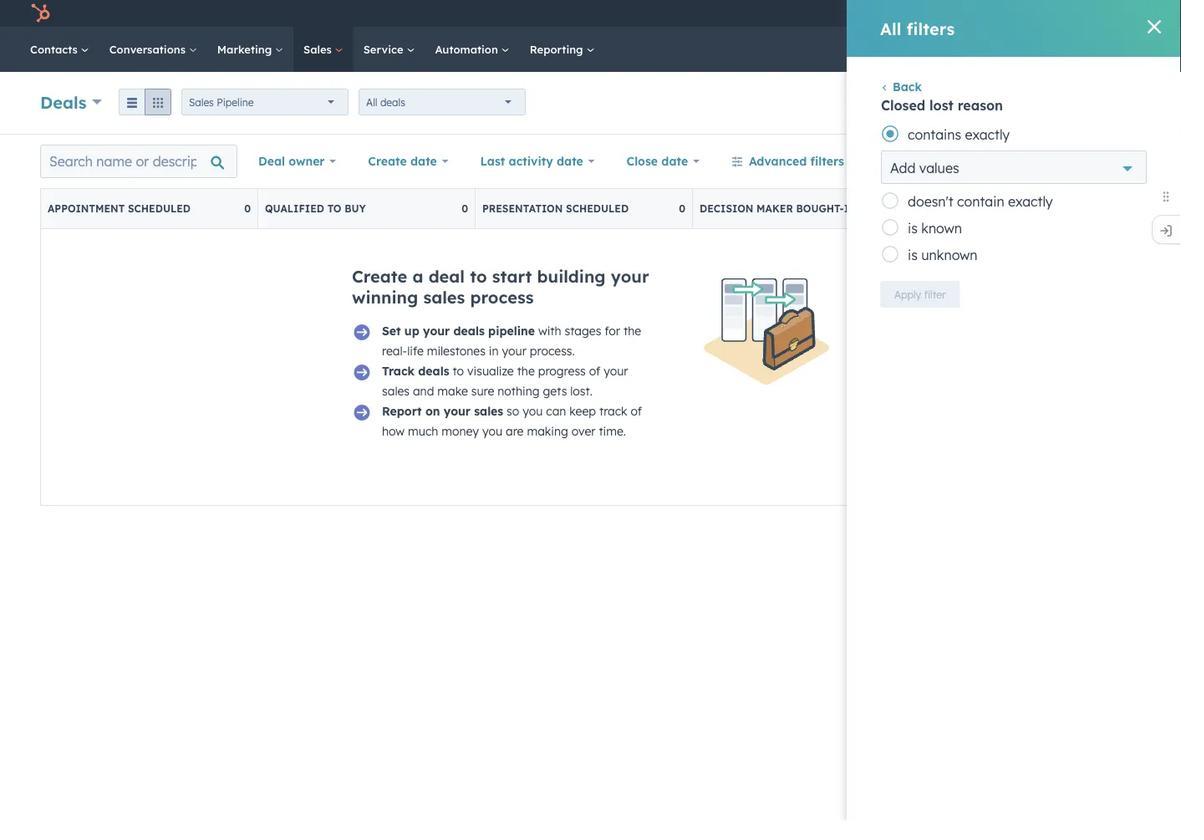 Task type: vqa. For each thing, say whether or not it's contained in the screenshot.
the rightmost sales
yes



Task type: locate. For each thing, give the bounding box(es) containing it.
your up the for
[[611, 266, 650, 287]]

save view
[[1063, 154, 1121, 169]]

to down milestones
[[453, 364, 464, 378]]

sales left service
[[304, 42, 335, 56]]

closed for closed w
[[1135, 202, 1176, 215]]

create a deal to start building your winning sales process
[[352, 266, 650, 308]]

last activity date button
[[470, 145, 606, 178]]

0 horizontal spatial all
[[366, 96, 378, 108]]

0 vertical spatial closed
[[882, 97, 926, 114]]

apply filter button
[[881, 281, 961, 308]]

is down is known
[[908, 247, 918, 263]]

settings image
[[982, 7, 997, 22]]

1 vertical spatial to
[[470, 266, 487, 287]]

actions button
[[903, 89, 976, 116]]

up
[[405, 324, 420, 338]]

0 vertical spatial of
[[589, 364, 601, 378]]

1 horizontal spatial scheduled
[[566, 202, 629, 215]]

of right track
[[631, 404, 642, 419]]

0 vertical spatial sales
[[424, 287, 465, 308]]

decision maker bought-in
[[700, 202, 858, 215]]

group
[[119, 89, 172, 115]]

deals down service link on the top of the page
[[380, 96, 406, 108]]

save view button
[[1024, 145, 1142, 178]]

add
[[891, 160, 916, 176]]

1 vertical spatial of
[[631, 404, 642, 419]]

date for create date
[[411, 154, 437, 169]]

report
[[382, 404, 422, 419]]

2 horizontal spatial date
[[662, 154, 688, 169]]

to
[[328, 202, 342, 215], [470, 266, 487, 287], [453, 364, 464, 378]]

so
[[507, 404, 520, 419]]

0 left decision
[[679, 202, 686, 215]]

3 0 from the left
[[679, 202, 686, 215]]

filter
[[925, 288, 946, 301]]

track
[[382, 364, 415, 378]]

decision
[[700, 202, 754, 215]]

a
[[413, 266, 424, 287]]

2 horizontal spatial deals
[[454, 324, 485, 338]]

owner
[[289, 154, 325, 169]]

contains exactly
[[908, 126, 1010, 143]]

1 horizontal spatial closed
[[1135, 202, 1176, 215]]

marketplaces image
[[919, 8, 934, 23]]

scheduled down search name or description search box
[[128, 202, 191, 215]]

0 horizontal spatial date
[[411, 154, 437, 169]]

your right up
[[423, 324, 450, 338]]

all filters
[[881, 18, 955, 39]]

all down service
[[366, 96, 378, 108]]

filters inside button
[[811, 154, 845, 169]]

hubspot image
[[30, 3, 50, 23]]

sales up the "set up your deals pipeline"
[[424, 287, 465, 308]]

0 horizontal spatial deals
[[380, 96, 406, 108]]

notifications image
[[1010, 8, 1025, 23]]

0 horizontal spatial the
[[517, 364, 535, 378]]

is known
[[908, 220, 963, 237]]

doesn't
[[908, 193, 954, 210]]

over
[[572, 424, 596, 439]]

sales inside create a deal to start building your winning sales process
[[424, 287, 465, 308]]

create left 'a'
[[352, 266, 408, 287]]

exactly down reason
[[966, 126, 1010, 143]]

for
[[605, 324, 621, 338]]

2 scheduled from the left
[[566, 202, 629, 215]]

reporting
[[530, 42, 587, 56]]

is left known
[[908, 220, 918, 237]]

progress
[[538, 364, 586, 378]]

deals
[[380, 96, 406, 108], [454, 324, 485, 338], [418, 364, 450, 378]]

0 horizontal spatial you
[[483, 424, 503, 439]]

import button
[[987, 89, 1049, 116]]

1 vertical spatial sales
[[189, 96, 214, 108]]

create inside create a deal to start building your winning sales process
[[352, 266, 408, 287]]

all inside popup button
[[366, 96, 378, 108]]

sales down sure
[[474, 404, 504, 419]]

deals up and
[[418, 364, 450, 378]]

you left are
[[483, 424, 503, 439]]

is
[[908, 220, 918, 237], [908, 247, 918, 263]]

1 vertical spatial is
[[908, 247, 918, 263]]

3 date from the left
[[662, 154, 688, 169]]

1 date from the left
[[411, 154, 437, 169]]

sales
[[424, 287, 465, 308], [382, 384, 410, 399], [474, 404, 504, 419]]

maker
[[757, 202, 794, 215]]

your
[[611, 266, 650, 287], [423, 324, 450, 338], [502, 344, 527, 358], [604, 364, 629, 378], [444, 404, 471, 419]]

0 horizontal spatial sales
[[382, 384, 410, 399]]

create inside popup button
[[368, 154, 407, 169]]

1 horizontal spatial the
[[624, 324, 642, 338]]

are
[[506, 424, 524, 439]]

of
[[589, 364, 601, 378], [631, 404, 642, 419]]

2 horizontal spatial sales
[[474, 404, 504, 419]]

hubspot link
[[20, 3, 63, 23]]

contract sent
[[918, 202, 1004, 215]]

your down pipeline
[[502, 344, 527, 358]]

the
[[624, 324, 642, 338], [517, 364, 535, 378]]

the up nothing
[[517, 364, 535, 378]]

your inside with stages for the real-life milestones in your process.
[[502, 344, 527, 358]]

create down all deals
[[368, 154, 407, 169]]

2 is from the top
[[908, 247, 918, 263]]

to inside to visualize the progress of your sales and make sure nothing gets lost.
[[453, 364, 464, 378]]

exactly right sent
[[1009, 193, 1053, 210]]

sales inside popup button
[[189, 96, 214, 108]]

0 horizontal spatial filters
[[811, 154, 845, 169]]

sales pipeline button
[[182, 89, 349, 115]]

1 horizontal spatial filters
[[907, 18, 955, 39]]

company 902 button
[[1035, 0, 1160, 27]]

2 vertical spatial to
[[453, 364, 464, 378]]

apply filter
[[895, 288, 946, 301]]

to right deal at the left top
[[470, 266, 487, 287]]

all deals
[[366, 96, 406, 108]]

1 horizontal spatial date
[[557, 154, 584, 169]]

lost.
[[571, 384, 593, 399]]

deals up milestones
[[454, 324, 485, 338]]

0 horizontal spatial closed
[[882, 97, 926, 114]]

settings link
[[979, 5, 1000, 22]]

1 is from the top
[[908, 220, 918, 237]]

all left marketplaces image at the right top
[[881, 18, 902, 39]]

last
[[481, 154, 505, 169]]

create for create date
[[368, 154, 407, 169]]

so you can keep track of how much money you are making over time.
[[382, 404, 642, 439]]

create for create a deal to start building your winning sales process
[[352, 266, 408, 287]]

1 horizontal spatial to
[[453, 364, 464, 378]]

filters for advanced
[[811, 154, 845, 169]]

1 vertical spatial sales
[[382, 384, 410, 399]]

0 horizontal spatial scheduled
[[128, 202, 191, 215]]

1 horizontal spatial sales
[[304, 42, 335, 56]]

is unknown
[[908, 247, 978, 263]]

search image
[[1147, 43, 1158, 55]]

automation
[[435, 42, 502, 56]]

1 horizontal spatial deals
[[418, 364, 450, 378]]

date for close date
[[662, 154, 688, 169]]

filters
[[907, 18, 955, 39], [811, 154, 845, 169]]

1 0 from the left
[[244, 202, 251, 215]]

0 vertical spatial deals
[[380, 96, 406, 108]]

0 vertical spatial all
[[881, 18, 902, 39]]

0 horizontal spatial to
[[328, 202, 342, 215]]

close
[[627, 154, 658, 169]]

board actions
[[903, 154, 983, 169]]

deals
[[40, 92, 87, 112]]

0 vertical spatial create
[[368, 154, 407, 169]]

date
[[411, 154, 437, 169], [557, 154, 584, 169], [662, 154, 688, 169]]

create date
[[368, 154, 437, 169]]

date right close
[[662, 154, 688, 169]]

1 vertical spatial filters
[[811, 154, 845, 169]]

pipeline
[[489, 324, 535, 338]]

scheduled down close
[[566, 202, 629, 215]]

your up track
[[604, 364, 629, 378]]

scheduled for appointment scheduled
[[128, 202, 191, 215]]

0 vertical spatial the
[[624, 324, 642, 338]]

0 vertical spatial filters
[[907, 18, 955, 39]]

0 left qualified
[[244, 202, 251, 215]]

1 vertical spatial create
[[352, 266, 408, 287]]

1 vertical spatial all
[[366, 96, 378, 108]]

1 vertical spatial the
[[517, 364, 535, 378]]

0 for decision maker bought-in
[[897, 202, 903, 215]]

2 0 from the left
[[462, 202, 468, 215]]

back
[[893, 79, 922, 94]]

0 vertical spatial is
[[908, 220, 918, 237]]

2 horizontal spatial to
[[470, 266, 487, 287]]

deals for track deals
[[418, 364, 450, 378]]

keep
[[570, 404, 596, 419]]

deals inside popup button
[[380, 96, 406, 108]]

Search HubSpot search field
[[947, 35, 1152, 64]]

date inside 'popup button'
[[662, 154, 688, 169]]

advanced filters (0) button
[[721, 145, 876, 178]]

date down 'all deals' popup button
[[411, 154, 437, 169]]

0 vertical spatial sales
[[304, 42, 335, 56]]

w
[[1179, 202, 1182, 215]]

set up your deals pipeline
[[382, 324, 535, 338]]

deals for all deals
[[380, 96, 406, 108]]

4 0 from the left
[[897, 202, 903, 215]]

0 horizontal spatial sales
[[189, 96, 214, 108]]

pipeline
[[217, 96, 254, 108]]

0
[[244, 202, 251, 215], [462, 202, 468, 215], [679, 202, 686, 215], [897, 202, 903, 215]]

you right "so"
[[523, 404, 543, 419]]

0 left doesn't
[[897, 202, 903, 215]]

sales pipeline
[[189, 96, 254, 108]]

service
[[364, 42, 407, 56]]

sales left pipeline
[[189, 96, 214, 108]]

1 vertical spatial deals
[[454, 324, 485, 338]]

notifications button
[[1004, 0, 1032, 27]]

all for all deals
[[366, 96, 378, 108]]

closed down back button
[[882, 97, 926, 114]]

0 left presentation
[[462, 202, 468, 215]]

the right the for
[[624, 324, 642, 338]]

deals banner
[[40, 84, 1142, 117]]

closed left w
[[1135, 202, 1176, 215]]

to left buy
[[328, 202, 342, 215]]

1 scheduled from the left
[[128, 202, 191, 215]]

0 horizontal spatial of
[[589, 364, 601, 378]]

sent
[[977, 202, 1004, 215]]

scheduled for presentation scheduled
[[566, 202, 629, 215]]

close date
[[627, 154, 688, 169]]

1 horizontal spatial of
[[631, 404, 642, 419]]

date right activity
[[557, 154, 584, 169]]

set
[[382, 324, 401, 338]]

sales down track
[[382, 384, 410, 399]]

of up lost.
[[589, 364, 601, 378]]

1 horizontal spatial sales
[[424, 287, 465, 308]]

doesn't contain exactly
[[908, 193, 1053, 210]]

2 vertical spatial deals
[[418, 364, 450, 378]]

deal
[[258, 154, 285, 169]]

1 horizontal spatial all
[[881, 18, 902, 39]]

on
[[426, 404, 440, 419]]

1 horizontal spatial you
[[523, 404, 543, 419]]

nothing
[[498, 384, 540, 399]]

1 vertical spatial closed
[[1135, 202, 1176, 215]]

view
[[1094, 154, 1121, 169]]



Task type: describe. For each thing, give the bounding box(es) containing it.
much
[[408, 424, 439, 439]]

bought-
[[797, 202, 844, 215]]

of inside "so you can keep track of how much money you are making over time."
[[631, 404, 642, 419]]

in
[[489, 344, 499, 358]]

search button
[[1138, 35, 1167, 64]]

sales inside to visualize the progress of your sales and make sure nothing gets lost.
[[382, 384, 410, 399]]

marketing link
[[207, 27, 294, 72]]

company 902 menu
[[883, 0, 1162, 27]]

unknown
[[922, 247, 978, 263]]

sales for sales
[[304, 42, 335, 56]]

advanced
[[749, 154, 807, 169]]

start
[[492, 266, 532, 287]]

contain
[[958, 193, 1005, 210]]

add values
[[891, 160, 960, 176]]

0 for presentation scheduled
[[679, 202, 686, 215]]

902
[[1116, 6, 1135, 20]]

real-
[[382, 344, 407, 358]]

how
[[382, 424, 405, 439]]

deals button
[[40, 90, 102, 114]]

2 vertical spatial sales
[[474, 404, 504, 419]]

closed w
[[1135, 202, 1182, 215]]

contains
[[908, 126, 962, 143]]

of inside to visualize the progress of your sales and make sure nothing gets lost.
[[589, 364, 601, 378]]

close date button
[[616, 145, 711, 178]]

upgrade link
[[885, 5, 906, 22]]

close image
[[1148, 20, 1162, 33]]

mateo roberts image
[[1045, 6, 1060, 21]]

contacts link
[[20, 27, 99, 72]]

1 vertical spatial exactly
[[1009, 193, 1053, 210]]

process.
[[530, 344, 575, 358]]

the inside with stages for the real-life milestones in your process.
[[624, 324, 642, 338]]

sales link
[[294, 27, 354, 72]]

all for all filters
[[881, 18, 902, 39]]

company
[[1064, 6, 1113, 20]]

marketplaces button
[[909, 0, 944, 27]]

contacts
[[30, 42, 81, 56]]

life
[[407, 344, 424, 358]]

process
[[470, 287, 534, 308]]

filters for all
[[907, 18, 955, 39]]

(0)
[[848, 154, 865, 169]]

closed for closed lost reason
[[882, 97, 926, 114]]

with stages for the real-life milestones in your process.
[[382, 324, 642, 358]]

can
[[546, 404, 567, 419]]

2 date from the left
[[557, 154, 584, 169]]

your inside to visualize the progress of your sales and make sure nothing gets lost.
[[604, 364, 629, 378]]

Search name or description search field
[[40, 145, 238, 178]]

qualified
[[265, 202, 324, 215]]

qualified to buy
[[265, 202, 366, 215]]

import
[[1001, 97, 1034, 109]]

visualize
[[468, 364, 514, 378]]

make
[[438, 384, 468, 399]]

presentation
[[483, 202, 563, 215]]

last activity date
[[481, 154, 584, 169]]

0 for qualified to buy
[[462, 202, 468, 215]]

in
[[844, 202, 858, 215]]

marketing
[[217, 42, 275, 56]]

contract
[[918, 202, 974, 215]]

with
[[539, 324, 562, 338]]

help button
[[948, 0, 976, 27]]

your up money
[[444, 404, 471, 419]]

presentation scheduled
[[483, 202, 629, 215]]

milestones
[[427, 344, 486, 358]]

reason
[[958, 97, 1004, 114]]

time.
[[599, 424, 626, 439]]

0 for appointment scheduled
[[244, 202, 251, 215]]

upgrade image
[[888, 7, 903, 22]]

0 vertical spatial you
[[523, 404, 543, 419]]

is for is known
[[908, 220, 918, 237]]

help image
[[954, 8, 969, 23]]

known
[[922, 220, 963, 237]]

track deals
[[382, 364, 450, 378]]

0 vertical spatial exactly
[[966, 126, 1010, 143]]

to visualize the progress of your sales and make sure nothing gets lost.
[[382, 364, 629, 399]]

to inside create a deal to start building your winning sales process
[[470, 266, 487, 287]]

all deals button
[[359, 89, 526, 115]]

service link
[[354, 27, 425, 72]]

building
[[537, 266, 606, 287]]

appointment
[[48, 202, 125, 215]]

gets
[[543, 384, 567, 399]]

making
[[527, 424, 569, 439]]

0 vertical spatial to
[[328, 202, 342, 215]]

automation link
[[425, 27, 520, 72]]

your inside create a deal to start building your winning sales process
[[611, 266, 650, 287]]

is for is unknown
[[908, 247, 918, 263]]

track
[[600, 404, 628, 419]]

1 vertical spatial you
[[483, 424, 503, 439]]

the inside to visualize the progress of your sales and make sure nothing gets lost.
[[517, 364, 535, 378]]

sure
[[471, 384, 495, 399]]

create date button
[[357, 145, 460, 178]]

deal
[[429, 266, 465, 287]]

winning
[[352, 287, 418, 308]]

group inside the deals banner
[[119, 89, 172, 115]]

actions
[[941, 154, 983, 169]]

values
[[920, 160, 960, 176]]

advanced filters (0)
[[749, 154, 865, 169]]

and
[[413, 384, 434, 399]]

actions
[[917, 97, 952, 109]]

board actions button
[[882, 145, 1014, 178]]

save
[[1063, 154, 1091, 169]]

sales for sales pipeline
[[189, 96, 214, 108]]

deal owner button
[[248, 145, 347, 178]]



